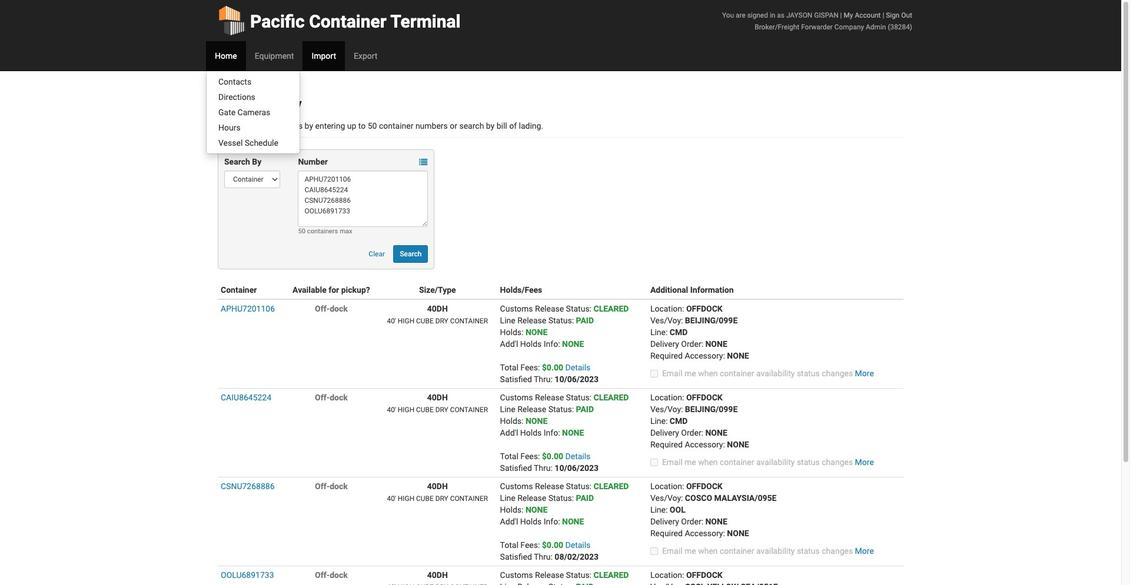 Task type: locate. For each thing, give the bounding box(es) containing it.
cosco
[[685, 494, 713, 503]]

1 vertical spatial holds:
[[500, 417, 524, 426]]

1 vertical spatial holds
[[520, 429, 542, 438]]

offdock for caiu8645224
[[687, 393, 723, 403]]

1 vertical spatial paid
[[576, 405, 594, 415]]

1 accessory from the top
[[685, 352, 723, 361]]

my
[[844, 11, 854, 19]]

1 $0.00 from the top
[[542, 363, 564, 373]]

details for caiu8645224
[[566, 452, 591, 462]]

1 vertical spatial container
[[450, 406, 488, 415]]

ves/voy: for caiu8645224
[[651, 405, 683, 415]]

2 vertical spatial details link
[[566, 541, 591, 551]]

1 holds from the top
[[520, 340, 542, 349]]

1 vertical spatial container
[[221, 286, 257, 295]]

1 vertical spatial high
[[398, 406, 415, 415]]

2 vertical spatial accessory
[[685, 529, 723, 539]]

release
[[535, 304, 564, 314], [518, 316, 547, 326], [535, 393, 564, 403], [518, 405, 547, 415], [535, 482, 564, 492], [518, 494, 547, 503], [535, 571, 564, 581]]

2 cube from the top
[[416, 406, 434, 415]]

0 vertical spatial changes
[[822, 369, 853, 379]]

1 vertical spatial more link
[[855, 458, 874, 468]]

export
[[354, 51, 378, 61]]

3 $0.00 from the top
[[542, 541, 564, 551]]

satisfied for caiu8645224
[[500, 464, 532, 473]]

paid
[[576, 316, 594, 326], [576, 405, 594, 415], [576, 494, 594, 503]]

status for aphu7201106
[[797, 369, 820, 379]]

1 vertical spatial details link
[[566, 452, 591, 462]]

1 ves/voy: from the top
[[651, 316, 683, 326]]

:
[[590, 304, 592, 314], [682, 304, 684, 314], [572, 316, 574, 326], [702, 340, 704, 349], [723, 352, 725, 361], [590, 393, 592, 403], [682, 393, 684, 403], [572, 405, 574, 415], [702, 429, 704, 438], [723, 440, 725, 450], [590, 482, 592, 492], [682, 482, 684, 492], [572, 494, 574, 503], [702, 518, 704, 527], [723, 529, 725, 539], [590, 571, 592, 581], [682, 571, 684, 581]]

1 horizontal spatial by
[[486, 121, 495, 131]]

accessory for caiu8645224
[[685, 440, 723, 450]]

3 line from the top
[[500, 494, 516, 503]]

customs release status : cleared line release status : paid holds: none add'l holds info: none for aphu7201106
[[500, 304, 629, 349]]

dock for caiu8645224
[[330, 393, 348, 403]]

2 customs from the top
[[500, 393, 533, 403]]

50
[[368, 121, 377, 131], [298, 228, 306, 236]]

0 vertical spatial cube
[[416, 317, 434, 326]]

container for csnu7268886
[[450, 495, 488, 503]]

0 vertical spatial holds:
[[500, 328, 524, 337]]

$0.00
[[542, 363, 564, 373], [542, 452, 564, 462], [542, 541, 564, 551]]

me
[[685, 369, 696, 379], [685, 458, 696, 468], [685, 547, 696, 556]]

dock for aphu7201106
[[330, 304, 348, 314]]

1 offdock from the top
[[687, 304, 723, 314]]

details inside 'total fees: $0.00 details satisfied thru: 08/02/2023'
[[566, 541, 591, 551]]

total inside 'total fees: $0.00 details satisfied thru: 08/02/2023'
[[500, 541, 519, 551]]

3 fees: from the top
[[521, 541, 540, 551]]

1 when from the top
[[698, 369, 718, 379]]

1 vertical spatial line:
[[651, 417, 668, 426]]

equipment button
[[246, 41, 303, 71]]

1 vertical spatial changes
[[822, 458, 853, 468]]

search for search by
[[224, 157, 250, 167]]

ves/voy: for aphu7201106
[[651, 316, 683, 326]]

2 vertical spatial $0.00
[[542, 541, 564, 551]]

order inside location : offdock ves/voy: cosco malaysia/095e line: ool delivery order : none required accessory : none
[[681, 518, 702, 527]]

total for csnu7268886
[[500, 541, 519, 551]]

0 vertical spatial container
[[450, 317, 488, 326]]

0 vertical spatial line
[[500, 316, 516, 326]]

bill
[[497, 121, 507, 131]]

changes
[[822, 369, 853, 379], [822, 458, 853, 468], [822, 547, 853, 556]]

1 horizontal spatial 50
[[368, 121, 377, 131]]

0 vertical spatial more link
[[855, 369, 874, 379]]

3 info: from the top
[[544, 518, 560, 527]]

3 customs from the top
[[500, 482, 533, 492]]

3 me from the top
[[685, 547, 696, 556]]

2 vertical spatial order
[[681, 518, 702, 527]]

holds
[[520, 340, 542, 349], [520, 429, 542, 438], [520, 518, 542, 527]]

0 horizontal spatial |
[[841, 11, 842, 19]]

2 holds: from the top
[[500, 417, 524, 426]]

1 vertical spatial more
[[855, 458, 874, 468]]

40dh for caiu8645224
[[427, 393, 448, 403]]

1 customs from the top
[[500, 304, 533, 314]]

cube for csnu7268886
[[416, 495, 434, 503]]

3 ves/voy: from the top
[[651, 494, 683, 503]]

2 vertical spatial details
[[566, 541, 591, 551]]

3 when from the top
[[698, 547, 718, 556]]

0 horizontal spatial search
[[224, 157, 250, 167]]

satisfied for csnu7268886
[[500, 553, 532, 562]]

0 vertical spatial customs release status : cleared line release status : paid holds: none add'l holds info: none
[[500, 304, 629, 349]]

4 off-dock from the top
[[315, 571, 348, 581]]

company
[[835, 23, 865, 31]]

clear
[[369, 250, 385, 259]]

1 info: from the top
[[544, 340, 560, 349]]

by left the bill
[[486, 121, 495, 131]]

2 vertical spatial thru:
[[534, 553, 553, 562]]

1 high from the top
[[398, 317, 415, 326]]

2 vertical spatial add'l
[[500, 518, 518, 527]]

$0.00 inside 'total fees: $0.00 details satisfied thru: 08/02/2023'
[[542, 541, 564, 551]]

0 vertical spatial thru:
[[534, 375, 553, 385]]

1 more link from the top
[[855, 369, 874, 379]]

2 total from the top
[[500, 452, 519, 462]]

max
[[340, 228, 352, 236]]

2 cmd from the top
[[670, 417, 688, 426]]

by right "details"
[[305, 121, 313, 131]]

details
[[566, 363, 591, 373], [566, 452, 591, 462], [566, 541, 591, 551]]

oolu6891733 link
[[221, 571, 274, 581]]

1 status from the top
[[797, 369, 820, 379]]

total
[[500, 363, 519, 373], [500, 452, 519, 462], [500, 541, 519, 551]]

2 vertical spatial high
[[398, 495, 415, 503]]

when for aphu7201106
[[698, 369, 718, 379]]

container up export
[[309, 11, 387, 32]]

email for csnu7268886
[[662, 547, 683, 556]]

offdock inside location : offdock ves/voy: cosco malaysia/095e line: ool delivery order : none required accessory : none
[[687, 482, 723, 492]]

1 order from the top
[[681, 340, 702, 349]]

container
[[450, 317, 488, 326], [450, 406, 488, 415], [450, 495, 488, 503]]

thru: inside 'total fees: $0.00 details satisfied thru: 08/02/2023'
[[534, 553, 553, 562]]

availability
[[238, 121, 276, 131], [757, 369, 795, 379], [757, 458, 795, 468], [757, 547, 795, 556]]

1 off-dock from the top
[[315, 304, 348, 314]]

dock for csnu7268886
[[330, 482, 348, 492]]

dry for csnu7268886
[[436, 495, 449, 503]]

1 off- from the top
[[315, 304, 330, 314]]

total for caiu8645224
[[500, 452, 519, 462]]

status
[[566, 304, 590, 314], [549, 316, 572, 326], [566, 393, 590, 403], [549, 405, 572, 415], [566, 482, 590, 492], [549, 494, 572, 503], [566, 571, 590, 581]]

1 vertical spatial email me when container availability status changes more
[[662, 458, 874, 468]]

1 changes from the top
[[822, 369, 853, 379]]

2 40' from the top
[[387, 406, 396, 415]]

1 holds: from the top
[[500, 328, 524, 337]]

2 vertical spatial total
[[500, 541, 519, 551]]

0 vertical spatial when
[[698, 369, 718, 379]]

off-dock for aphu7201106
[[315, 304, 348, 314]]

high for aphu7201106
[[398, 317, 415, 326]]

40dh 40' high cube dry container for aphu7201106
[[387, 304, 488, 326]]

2 vertical spatial cube
[[416, 495, 434, 503]]

2 thru: from the top
[[534, 464, 553, 473]]

email for caiu8645224
[[662, 458, 683, 468]]

availability for caiu8645224
[[757, 458, 795, 468]]

1 thru: from the top
[[534, 375, 553, 385]]

2 vertical spatial status
[[797, 547, 820, 556]]

2 status from the top
[[797, 458, 820, 468]]

3 details link from the top
[[566, 541, 591, 551]]

total for aphu7201106
[[500, 363, 519, 373]]

thru: for aphu7201106
[[534, 375, 553, 385]]

1 email me when container availability status changes more from the top
[[662, 369, 874, 379]]

1 location from the top
[[651, 304, 682, 314]]

location : offdock ves/voy: beijing/099e line: cmd delivery order : none required accessory : none for aphu7201106
[[651, 304, 749, 361]]

|
[[841, 11, 842, 19], [883, 11, 885, 19]]

caiu8645224 link
[[221, 393, 272, 403]]

None checkbox
[[651, 370, 658, 378], [651, 459, 658, 467], [651, 548, 658, 556], [651, 370, 658, 378], [651, 459, 658, 467], [651, 548, 658, 556]]

details link for aphu7201106
[[566, 363, 591, 373]]

0 vertical spatial satisfied
[[500, 375, 532, 385]]

0 vertical spatial high
[[398, 317, 415, 326]]

more for csnu7268886
[[855, 547, 874, 556]]

1 cleared from the top
[[594, 304, 629, 314]]

number
[[298, 157, 328, 167]]

0 vertical spatial email me when container availability status changes more
[[662, 369, 874, 379]]

0 vertical spatial 40dh 40' high cube dry container
[[387, 304, 488, 326]]

1 vertical spatial email
[[662, 458, 683, 468]]

2 beijing/099e from the top
[[685, 405, 738, 415]]

sign out link
[[886, 11, 913, 19]]

more link for caiu8645224
[[855, 458, 874, 468]]

3 status from the top
[[797, 547, 820, 556]]

info:
[[544, 340, 560, 349], [544, 429, 560, 438], [544, 518, 560, 527]]

delivery
[[651, 340, 679, 349], [651, 429, 679, 438], [651, 518, 679, 527]]

1 vertical spatial order
[[681, 429, 702, 438]]

more for aphu7201106
[[855, 369, 874, 379]]

2 ves/voy: from the top
[[651, 405, 683, 415]]

2 cleared from the top
[[594, 393, 629, 403]]

line for caiu8645224
[[500, 405, 516, 415]]

0 vertical spatial status
[[797, 369, 820, 379]]

1 vertical spatial details
[[566, 452, 591, 462]]

holds for caiu8645224
[[520, 429, 542, 438]]

3 off-dock from the top
[[315, 482, 348, 492]]

2 40dh from the top
[[427, 393, 448, 403]]

2 container from the top
[[450, 406, 488, 415]]

cameras
[[238, 108, 270, 117]]

2 vertical spatial satisfied
[[500, 553, 532, 562]]

40dh for csnu7268886
[[427, 482, 448, 492]]

more link
[[855, 369, 874, 379], [855, 458, 874, 468], [855, 547, 874, 556]]

1 vertical spatial me
[[685, 458, 696, 468]]

size/type
[[419, 286, 456, 295]]

add'l for caiu8645224
[[500, 429, 518, 438]]

numbers
[[416, 121, 448, 131]]

beijing/099e
[[685, 316, 738, 326], [685, 405, 738, 415]]

total fees: $0.00 details satisfied thru: 10/06/2023 for caiu8645224
[[500, 452, 599, 473]]

1 40dh 40' high cube dry container from the top
[[387, 304, 488, 326]]

1 vertical spatial $0.00
[[542, 452, 564, 462]]

1 customs release status : cleared line release status : paid holds: none add'l holds info: none from the top
[[500, 304, 629, 349]]

0 horizontal spatial by
[[305, 121, 313, 131]]

location
[[651, 304, 682, 314], [651, 393, 682, 403], [651, 482, 682, 492], [651, 571, 682, 581]]

2 vertical spatial when
[[698, 547, 718, 556]]

none
[[526, 328, 548, 337], [562, 340, 584, 349], [706, 340, 728, 349], [727, 352, 749, 361], [526, 417, 548, 426], [562, 429, 584, 438], [706, 429, 728, 438], [727, 440, 749, 450], [526, 506, 548, 515], [562, 518, 584, 527], [706, 518, 728, 527], [727, 529, 749, 539]]

1 vertical spatial line
[[500, 405, 516, 415]]

0 vertical spatial location : offdock ves/voy: beijing/099e line: cmd delivery order : none required accessory : none
[[651, 304, 749, 361]]

1 container from the top
[[450, 317, 488, 326]]

off- for aphu7201106
[[315, 304, 330, 314]]

2 vertical spatial ves/voy:
[[651, 494, 683, 503]]

1 location : offdock ves/voy: beijing/099e line: cmd delivery order : none required accessory : none from the top
[[651, 304, 749, 361]]

0 vertical spatial cmd
[[670, 328, 688, 337]]

50 right to
[[368, 121, 377, 131]]

holds: for csnu7268886
[[500, 506, 524, 515]]

fees:
[[521, 363, 540, 373], [521, 452, 540, 462], [521, 541, 540, 551]]

0 vertical spatial details link
[[566, 363, 591, 373]]

2 delivery from the top
[[651, 429, 679, 438]]

accessory
[[685, 352, 723, 361], [685, 440, 723, 450], [685, 529, 723, 539]]

available for pickup?
[[293, 286, 370, 295]]

3 required from the top
[[651, 529, 683, 539]]

1 vertical spatial status
[[797, 458, 820, 468]]

0 vertical spatial required
[[651, 352, 683, 361]]

when for csnu7268886
[[698, 547, 718, 556]]

0 vertical spatial line:
[[651, 328, 668, 337]]

container up 'aphu7201106' at the bottom left of the page
[[221, 286, 257, 295]]

4 dock from the top
[[330, 571, 348, 581]]

0 vertical spatial fees:
[[521, 363, 540, 373]]

2 changes from the top
[[822, 458, 853, 468]]

1 line: from the top
[[651, 328, 668, 337]]

cube
[[416, 317, 434, 326], [416, 406, 434, 415], [416, 495, 434, 503]]

2 fees: from the top
[[521, 452, 540, 462]]

you are signed in as jayson gispan | my account | sign out broker/freight forwarder company admin (38284)
[[723, 11, 913, 31]]

1 vertical spatial fees:
[[521, 452, 540, 462]]

2 vertical spatial info:
[[544, 518, 560, 527]]

fees: inside 'total fees: $0.00 details satisfied thru: 08/02/2023'
[[521, 541, 540, 551]]

2 paid from the top
[[576, 405, 594, 415]]

2 vertical spatial line
[[500, 494, 516, 503]]

status
[[797, 369, 820, 379], [797, 458, 820, 468], [797, 547, 820, 556]]

1 required from the top
[[651, 352, 683, 361]]

0 vertical spatial total
[[500, 363, 519, 373]]

2 vertical spatial line:
[[651, 506, 668, 515]]

ves/voy: inside location : offdock ves/voy: cosco malaysia/095e line: ool delivery order : none required accessory : none
[[651, 494, 683, 503]]

search for search
[[400, 250, 422, 259]]

ves/voy: for csnu7268886
[[651, 494, 683, 503]]

search inside search 'button'
[[400, 250, 422, 259]]

1 details from the top
[[566, 363, 591, 373]]

contacts
[[218, 77, 252, 87]]

satisfied
[[500, 375, 532, 385], [500, 464, 532, 473], [500, 553, 532, 562]]

50 left containers
[[298, 228, 306, 236]]

details for aphu7201106
[[566, 363, 591, 373]]

1 40dh from the top
[[427, 304, 448, 314]]

40dh
[[427, 304, 448, 314], [427, 393, 448, 403], [427, 482, 448, 492], [427, 571, 448, 581]]

to
[[359, 121, 366, 131]]

2 vertical spatial customs release status : cleared line release status : paid holds: none add'l holds info: none
[[500, 482, 629, 527]]

1 horizontal spatial search
[[400, 250, 422, 259]]

line: for caiu8645224
[[651, 417, 668, 426]]

3 dock from the top
[[330, 482, 348, 492]]

1 10/06/2023 from the top
[[555, 375, 599, 385]]

search left by
[[224, 157, 250, 167]]

customs for caiu8645224
[[500, 393, 533, 403]]

0 vertical spatial search
[[224, 157, 250, 167]]

location inside location : offdock ves/voy: cosco malaysia/095e line: ool delivery order : none required accessory : none
[[651, 482, 682, 492]]

2 vertical spatial 40dh 40' high cube dry container
[[387, 482, 488, 503]]

2 vertical spatial more link
[[855, 547, 874, 556]]

| left the my
[[841, 11, 842, 19]]

0 vertical spatial holds
[[520, 340, 542, 349]]

customs for csnu7268886
[[500, 482, 533, 492]]

4 cleared from the top
[[594, 571, 629, 581]]

0 horizontal spatial container
[[221, 286, 257, 295]]

1 me from the top
[[685, 369, 696, 379]]

admin
[[866, 23, 886, 31]]

when
[[698, 369, 718, 379], [698, 458, 718, 468], [698, 547, 718, 556]]

add'l
[[500, 340, 518, 349], [500, 429, 518, 438], [500, 518, 518, 527]]

paid for csnu7268886
[[576, 494, 594, 503]]

1 vertical spatial total
[[500, 452, 519, 462]]

ves/voy:
[[651, 316, 683, 326], [651, 405, 683, 415], [651, 494, 683, 503]]

2 off-dock from the top
[[315, 393, 348, 403]]

2 $0.00 from the top
[[542, 452, 564, 462]]

off-dock for caiu8645224
[[315, 393, 348, 403]]

offdock for csnu7268886
[[687, 482, 723, 492]]

1 vertical spatial total fees: $0.00 details satisfied thru: 10/06/2023
[[500, 452, 599, 473]]

3 cleared from the top
[[594, 482, 629, 492]]

offdock for aphu7201106
[[687, 304, 723, 314]]

vessel schedule link
[[207, 135, 300, 151]]

1 vertical spatial info:
[[544, 429, 560, 438]]

3 holds: from the top
[[500, 506, 524, 515]]

holds for aphu7201106
[[520, 340, 542, 349]]

3 email me when container availability status changes more from the top
[[662, 547, 874, 556]]

4 40dh from the top
[[427, 571, 448, 581]]

2 10/06/2023 from the top
[[555, 464, 599, 473]]

off-dock for csnu7268886
[[315, 482, 348, 492]]

1 cube from the top
[[416, 317, 434, 326]]

forwarder
[[801, 23, 833, 31]]

2 customs release status : cleared line release status : paid holds: none add'l holds info: none from the top
[[500, 393, 629, 438]]

broker/freight
[[755, 23, 800, 31]]

info: for caiu8645224
[[544, 429, 560, 438]]

Number text field
[[298, 171, 428, 227]]

1 beijing/099e from the top
[[685, 316, 738, 326]]

1 vertical spatial ves/voy:
[[651, 405, 683, 415]]

0 vertical spatial details
[[566, 363, 591, 373]]

customs release status : cleared line release status : paid holds: none add'l holds info: none
[[500, 304, 629, 349], [500, 393, 629, 438], [500, 482, 629, 527]]

1 vertical spatial accessory
[[685, 440, 723, 450]]

3 order from the top
[[681, 518, 702, 527]]

changes for caiu8645224
[[822, 458, 853, 468]]

2 vertical spatial more
[[855, 547, 874, 556]]

40' for csnu7268886
[[387, 495, 396, 503]]

satisfied inside 'total fees: $0.00 details satisfied thru: 08/02/2023'
[[500, 553, 532, 562]]

view
[[218, 121, 236, 131]]

0 vertical spatial add'l
[[500, 340, 518, 349]]

2 details from the top
[[566, 452, 591, 462]]

4 off- from the top
[[315, 571, 330, 581]]

directions link
[[207, 90, 300, 105]]

0 vertical spatial beijing/099e
[[685, 316, 738, 326]]

3 paid from the top
[[576, 494, 594, 503]]

more for caiu8645224
[[855, 458, 874, 468]]

changes for aphu7201106
[[822, 369, 853, 379]]

0 vertical spatial info:
[[544, 340, 560, 349]]

1 vertical spatial location : offdock ves/voy: beijing/099e line: cmd delivery order : none required accessory : none
[[651, 393, 749, 450]]

customs
[[500, 304, 533, 314], [500, 393, 533, 403], [500, 482, 533, 492], [500, 571, 533, 581]]

line:
[[651, 328, 668, 337], [651, 417, 668, 426], [651, 506, 668, 515]]

1 vertical spatial add'l
[[500, 429, 518, 438]]

location for caiu8645224
[[651, 393, 682, 403]]

2 vertical spatial changes
[[822, 547, 853, 556]]

container for caiu8645224
[[720, 458, 755, 468]]

3 changes from the top
[[822, 547, 853, 556]]

1 total fees: $0.00 details satisfied thru: 10/06/2023 from the top
[[500, 363, 599, 385]]

1 more from the top
[[855, 369, 874, 379]]

0 vertical spatial 40'
[[387, 317, 396, 326]]

2 dock from the top
[[330, 393, 348, 403]]

40dh 40' high cube dry container for csnu7268886
[[387, 482, 488, 503]]

40dh 40' high cube dry container
[[387, 304, 488, 326], [387, 393, 488, 415], [387, 482, 488, 503]]

| left sign
[[883, 11, 885, 19]]

0 vertical spatial email
[[662, 369, 683, 379]]

(38284)
[[888, 23, 913, 31]]

email me when container availability status changes more
[[662, 369, 874, 379], [662, 458, 874, 468], [662, 547, 874, 556]]

add'l for aphu7201106
[[500, 340, 518, 349]]

3 add'l from the top
[[500, 518, 518, 527]]

3 cube from the top
[[416, 495, 434, 503]]

2 me from the top
[[685, 458, 696, 468]]

2 vertical spatial me
[[685, 547, 696, 556]]

container for caiu8645224
[[450, 406, 488, 415]]

off-
[[315, 304, 330, 314], [315, 393, 330, 403], [315, 482, 330, 492], [315, 571, 330, 581]]

10/06/2023
[[555, 375, 599, 385], [555, 464, 599, 473]]

1 vertical spatial delivery
[[651, 429, 679, 438]]

1 horizontal spatial |
[[883, 11, 885, 19]]

2 add'l from the top
[[500, 429, 518, 438]]

required
[[651, 352, 683, 361], [651, 440, 683, 450], [651, 529, 683, 539]]

equipment
[[255, 51, 294, 61]]

of
[[509, 121, 517, 131]]

2 vertical spatial email me when container availability status changes more
[[662, 547, 874, 556]]

search right clear
[[400, 250, 422, 259]]

3 offdock from the top
[[687, 482, 723, 492]]

3 email from the top
[[662, 547, 683, 556]]

2 more link from the top
[[855, 458, 874, 468]]

1 fees: from the top
[[521, 363, 540, 373]]

email
[[662, 369, 683, 379], [662, 458, 683, 468], [662, 547, 683, 556]]

2 vertical spatial delivery
[[651, 518, 679, 527]]

1 vertical spatial when
[[698, 458, 718, 468]]

3 40dh 40' high cube dry container from the top
[[387, 482, 488, 503]]

0 vertical spatial $0.00
[[542, 363, 564, 373]]

more
[[855, 369, 874, 379], [855, 458, 874, 468], [855, 547, 874, 556]]

3 customs release status : cleared line release status : paid holds: none add'l holds info: none from the top
[[500, 482, 629, 527]]

1 delivery from the top
[[651, 340, 679, 349]]

pacific container terminal
[[250, 11, 461, 32]]

1 vertical spatial dry
[[436, 406, 449, 415]]

me for csnu7268886
[[685, 547, 696, 556]]

2 dry from the top
[[436, 406, 449, 415]]

1 vertical spatial 40dh 40' high cube dry container
[[387, 393, 488, 415]]

line for aphu7201106
[[500, 316, 516, 326]]

1 total from the top
[[500, 363, 519, 373]]

dock
[[330, 304, 348, 314], [330, 393, 348, 403], [330, 482, 348, 492], [330, 571, 348, 581]]

2 location : offdock ves/voy: beijing/099e line: cmd delivery order : none required accessory : none from the top
[[651, 393, 749, 450]]

oolu6891733
[[221, 571, 274, 581]]

2 vertical spatial 40'
[[387, 495, 396, 503]]

1 vertical spatial required
[[651, 440, 683, 450]]

more link for csnu7268886
[[855, 547, 874, 556]]

0 vertical spatial order
[[681, 340, 702, 349]]

pacific container terminal link
[[218, 0, 461, 41]]

2 vertical spatial container
[[450, 495, 488, 503]]

you
[[723, 11, 734, 19]]

required for aphu7201106
[[651, 352, 683, 361]]

2 more from the top
[[855, 458, 874, 468]]

3 off- from the top
[[315, 482, 330, 492]]



Task type: describe. For each thing, give the bounding box(es) containing it.
container for aphu7201106
[[450, 317, 488, 326]]

clear button
[[362, 246, 392, 263]]

containers
[[307, 228, 338, 236]]

location : offdock
[[651, 571, 723, 581]]

cmd for aphu7201106
[[670, 328, 688, 337]]

delivery for aphu7201106
[[651, 340, 679, 349]]

off- for csnu7268886
[[315, 482, 330, 492]]

import button
[[303, 41, 345, 71]]

out
[[902, 11, 913, 19]]

details
[[278, 121, 303, 131]]

4 customs from the top
[[500, 571, 533, 581]]

availability
[[218, 94, 302, 115]]

terminal
[[391, 11, 461, 32]]

me for caiu8645224
[[685, 458, 696, 468]]

are
[[736, 11, 746, 19]]

availability for csnu7268886
[[757, 547, 795, 556]]

contacts directions gate cameras hours vessel schedule
[[218, 77, 278, 148]]

paid for aphu7201106
[[576, 316, 594, 326]]

home
[[215, 51, 237, 61]]

home button
[[206, 41, 246, 71]]

50 containers max
[[298, 228, 352, 236]]

info: for aphu7201106
[[544, 340, 560, 349]]

export button
[[345, 41, 387, 71]]

container for csnu7268886
[[720, 547, 755, 556]]

$0.00 for caiu8645224
[[542, 452, 564, 462]]

1 by from the left
[[305, 121, 313, 131]]

signed
[[748, 11, 768, 19]]

delivery for caiu8645224
[[651, 429, 679, 438]]

0 vertical spatial 50
[[368, 121, 377, 131]]

gispan
[[815, 11, 839, 19]]

location for aphu7201106
[[651, 304, 682, 314]]

information
[[691, 286, 734, 295]]

1 vertical spatial 50
[[298, 228, 306, 236]]

additional information
[[651, 286, 734, 295]]

search
[[460, 121, 484, 131]]

line: inside location : offdock ves/voy: cosco malaysia/095e line: ool delivery order : none required accessory : none
[[651, 506, 668, 515]]

total fees: $0.00 details satisfied thru: 10/06/2023 for aphu7201106
[[500, 363, 599, 385]]

customs release status : cleared
[[500, 571, 629, 581]]

sign
[[886, 11, 900, 19]]

details link for caiu8645224
[[566, 452, 591, 462]]

$0.00 for csnu7268886
[[542, 541, 564, 551]]

view availability details by entering up to 50 container numbers or search by bill of lading.
[[218, 121, 544, 131]]

search by
[[224, 157, 262, 167]]

thru: for csnu7268886
[[534, 553, 553, 562]]

4 offdock from the top
[[687, 571, 723, 581]]

my account link
[[844, 11, 881, 19]]

malaysia/095e
[[715, 494, 777, 503]]

order for aphu7201106
[[681, 340, 702, 349]]

csnu7268886 link
[[221, 482, 275, 492]]

beijing/099e for caiu8645224
[[685, 405, 738, 415]]

lading.
[[519, 121, 544, 131]]

caiu8645224
[[221, 393, 272, 403]]

contacts link
[[207, 74, 300, 90]]

$0.00 for aphu7201106
[[542, 363, 564, 373]]

location for csnu7268886
[[651, 482, 682, 492]]

container for aphu7201106
[[720, 369, 755, 379]]

changes for csnu7268886
[[822, 547, 853, 556]]

holds: for caiu8645224
[[500, 417, 524, 426]]

0 vertical spatial container
[[309, 11, 387, 32]]

cube for caiu8645224
[[416, 406, 434, 415]]

dry for aphu7201106
[[436, 317, 449, 326]]

delivery inside location : offdock ves/voy: cosco malaysia/095e line: ool delivery order : none required accessory : none
[[651, 518, 679, 527]]

required inside location : offdock ves/voy: cosco malaysia/095e line: ool delivery order : none required accessory : none
[[651, 529, 683, 539]]

as
[[777, 11, 785, 19]]

4 location from the top
[[651, 571, 682, 581]]

in
[[770, 11, 776, 19]]

jayson
[[787, 11, 813, 19]]

order for caiu8645224
[[681, 429, 702, 438]]

hours
[[218, 123, 241, 132]]

pickup?
[[341, 286, 370, 295]]

fees: for caiu8645224
[[521, 452, 540, 462]]

search button
[[394, 246, 428, 263]]

ool
[[670, 506, 686, 515]]

cube for aphu7201106
[[416, 317, 434, 326]]

aphu7201106 link
[[221, 304, 275, 314]]

high for caiu8645224
[[398, 406, 415, 415]]

40' for aphu7201106
[[387, 317, 396, 326]]

csnu7268886
[[221, 482, 275, 492]]

show list image
[[419, 159, 428, 167]]

total fees: $0.00 details satisfied thru: 08/02/2023
[[500, 541, 599, 562]]

cleared for aphu7201106
[[594, 304, 629, 314]]

satisfied for aphu7201106
[[500, 375, 532, 385]]

40' for caiu8645224
[[387, 406, 396, 415]]

entering
[[315, 121, 345, 131]]

email me when container availability status changes more for caiu8645224
[[662, 458, 874, 468]]

available
[[293, 286, 327, 295]]

10/06/2023 for aphu7201106
[[555, 375, 599, 385]]

info: for csnu7268886
[[544, 518, 560, 527]]

40dh 40' high cube dry container for caiu8645224
[[387, 393, 488, 415]]

hours link
[[207, 120, 300, 135]]

email for aphu7201106
[[662, 369, 683, 379]]

holds for csnu7268886
[[520, 518, 542, 527]]

10/06/2023 for caiu8645224
[[555, 464, 599, 473]]

vessel
[[218, 138, 243, 148]]

2 | from the left
[[883, 11, 885, 19]]

holds: for aphu7201106
[[500, 328, 524, 337]]

for
[[329, 286, 339, 295]]

dock for oolu6891733
[[330, 571, 348, 581]]

location : offdock ves/voy: cosco malaysia/095e line: ool delivery order : none required accessory : none
[[651, 482, 777, 539]]

location : offdock ves/voy: beijing/099e line: cmd delivery order : none required accessory : none for caiu8645224
[[651, 393, 749, 450]]

40dh for aphu7201106
[[427, 304, 448, 314]]

off- for oolu6891733
[[315, 571, 330, 581]]

when for caiu8645224
[[698, 458, 718, 468]]

off-dock for oolu6891733
[[315, 571, 348, 581]]

off- for caiu8645224
[[315, 393, 330, 403]]

1 | from the left
[[841, 11, 842, 19]]

line for csnu7268886
[[500, 494, 516, 503]]

status for csnu7268886
[[797, 547, 820, 556]]

accessory inside location : offdock ves/voy: cosco malaysia/095e line: ool delivery order : none required accessory : none
[[685, 529, 723, 539]]

dry for caiu8645224
[[436, 406, 449, 415]]

08/02/2023
[[555, 553, 599, 562]]

paid for caiu8645224
[[576, 405, 594, 415]]

account
[[855, 11, 881, 19]]

line: for aphu7201106
[[651, 328, 668, 337]]

customs for aphu7201106
[[500, 304, 533, 314]]

fees: for aphu7201106
[[521, 363, 540, 373]]

availability for aphu7201106
[[757, 369, 795, 379]]

up
[[347, 121, 356, 131]]

thru: for caiu8645224
[[534, 464, 553, 473]]

status for caiu8645224
[[797, 458, 820, 468]]

required for caiu8645224
[[651, 440, 683, 450]]

by
[[252, 157, 262, 167]]

additional
[[651, 286, 688, 295]]

aphu7201106
[[221, 304, 275, 314]]

me for aphu7201106
[[685, 369, 696, 379]]

cmd for caiu8645224
[[670, 417, 688, 426]]

holds/fees
[[500, 286, 543, 295]]

details for csnu7268886
[[566, 541, 591, 551]]

or
[[450, 121, 458, 131]]

pacific
[[250, 11, 305, 32]]

schedule
[[245, 138, 278, 148]]

accessory for aphu7201106
[[685, 352, 723, 361]]

fees: for csnu7268886
[[521, 541, 540, 551]]

gate cameras link
[[207, 105, 300, 120]]

beijing/099e for aphu7201106
[[685, 316, 738, 326]]

2 by from the left
[[486, 121, 495, 131]]

high for csnu7268886
[[398, 495, 415, 503]]

gate
[[218, 108, 236, 117]]

directions
[[218, 92, 255, 102]]

import
[[312, 51, 336, 61]]



Task type: vqa. For each thing, say whether or not it's contained in the screenshot.


